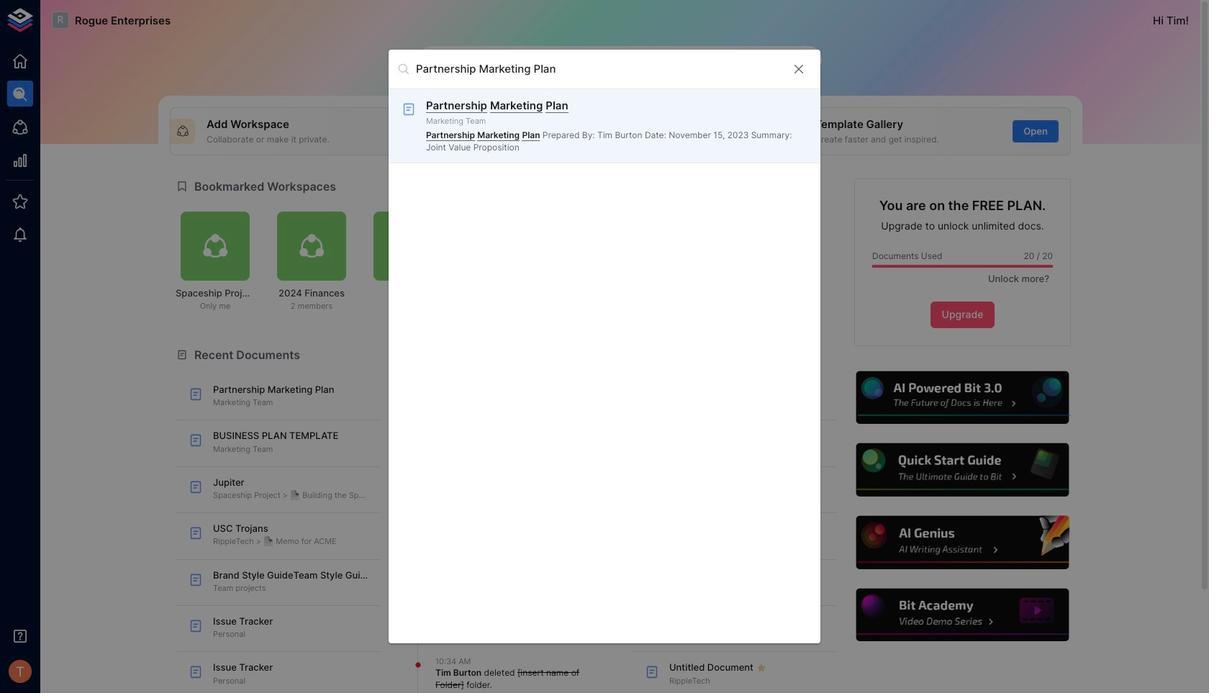 Task type: describe. For each thing, give the bounding box(es) containing it.
3 help image from the top
[[855, 514, 1072, 572]]

1 help image from the top
[[855, 369, 1072, 426]]



Task type: vqa. For each thing, say whether or not it's contained in the screenshot.
dialog
yes



Task type: locate. For each thing, give the bounding box(es) containing it.
Search documents, folders and workspaces... text field
[[416, 58, 781, 80]]

dialog
[[389, 49, 821, 644]]

4 help image from the top
[[855, 587, 1072, 644]]

2 help image from the top
[[855, 442, 1072, 499]]

help image
[[855, 369, 1072, 426], [855, 442, 1072, 499], [855, 514, 1072, 572], [855, 587, 1072, 644]]



